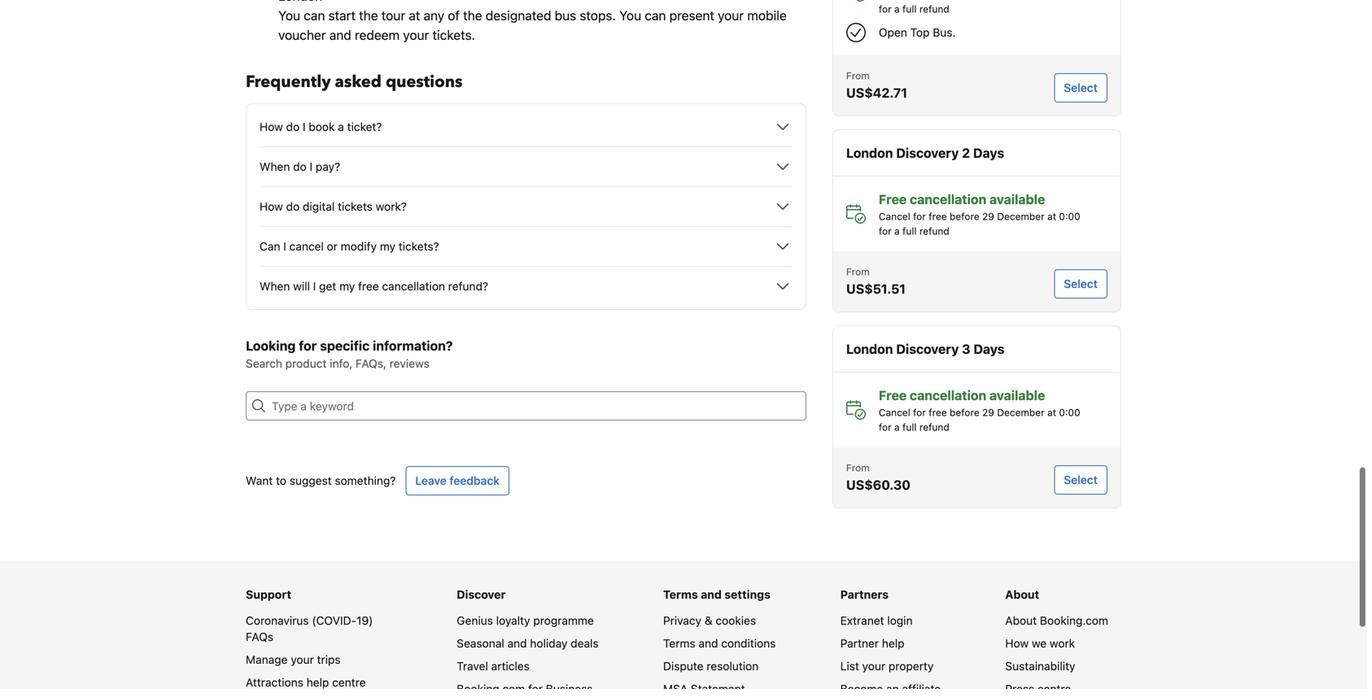 Task type: describe. For each thing, give the bounding box(es) containing it.
terms and conditions
[[663, 637, 776, 650]]

free cancellation available cancel for free before 29 december at 0:00 for a full refund for 2
[[879, 192, 1081, 237]]

leave
[[415, 474, 447, 487]]

list your property link
[[840, 660, 934, 673]]

from for us$51.51
[[846, 266, 870, 278]]

we
[[1032, 637, 1047, 650]]

can i cancel or modify my tickets? button
[[260, 237, 793, 256]]

bus.
[[933, 26, 956, 39]]

digital
[[303, 200, 335, 213]]

to
[[276, 474, 286, 487]]

present
[[670, 8, 714, 23]]

us$51.51
[[846, 281, 906, 297]]

and inside you can start the tour at any of the designated bus stops.    you can present your mobile voucher and redeem your tickets.
[[329, 27, 351, 43]]

december inside cancel for free before 29 december at 0:00 for a full refund
[[997, 0, 1045, 0]]

genius
[[457, 614, 493, 627]]

your down any
[[403, 27, 429, 43]]

available for london discovery 3 days
[[990, 388, 1045, 403]]

i for get
[[313, 280, 316, 293]]

1 you from the left
[[278, 8, 300, 23]]

tickets?
[[399, 240, 439, 253]]

tour
[[382, 8, 405, 23]]

coronavirus (covid-19) faqs
[[246, 614, 373, 644]]

1 can from the left
[[304, 8, 325, 23]]

free for london discovery 3 days
[[879, 388, 907, 403]]

bus
[[555, 8, 576, 23]]

support
[[246, 588, 291, 601]]

about booking.com link
[[1005, 614, 1108, 627]]

privacy & cookies
[[663, 614, 756, 627]]

your down partner help
[[862, 660, 886, 673]]

open top bus.
[[879, 26, 956, 39]]

information?
[[373, 338, 453, 354]]

cancellation for london discovery 3 days
[[910, 388, 987, 403]]

login
[[887, 614, 913, 627]]

tickets
[[338, 200, 373, 213]]

list your property
[[840, 660, 934, 673]]

leave feedback
[[415, 474, 500, 487]]

coronavirus
[[246, 614, 309, 627]]

a inside dropdown button
[[338, 120, 344, 133]]

discover
[[457, 588, 506, 601]]

open
[[879, 26, 907, 39]]

before for 2
[[950, 211, 980, 222]]

stops.
[[580, 8, 616, 23]]

0:00 for london discovery 3 days
[[1059, 407, 1081, 418]]

full for 3
[[903, 422, 917, 433]]

manage
[[246, 653, 288, 667]]

cancel inside cancel for free before 29 december at 0:00 for a full refund
[[879, 0, 910, 0]]

london discovery 2 days
[[846, 145, 1004, 161]]

i for pay?
[[310, 160, 313, 173]]

cancel for london discovery 2 days
[[879, 211, 910, 222]]

privacy & cookies link
[[663, 614, 756, 627]]

full inside cancel for free before 29 december at 0:00 for a full refund
[[903, 3, 917, 15]]

days for london discovery 3 days
[[974, 341, 1005, 357]]

of
[[448, 8, 460, 23]]

full for 2
[[903, 225, 917, 237]]

for up open
[[879, 3, 892, 15]]

your left trips
[[291, 653, 314, 667]]

for down london discovery 3 days
[[913, 407, 926, 418]]

for up the from us$60.30
[[879, 422, 892, 433]]

faqs,
[[356, 357, 387, 370]]

travel articles link
[[457, 660, 530, 673]]

how we work
[[1005, 637, 1075, 650]]

modify
[[341, 240, 377, 253]]

start
[[328, 8, 356, 23]]

when do i pay? button
[[260, 157, 793, 177]]

want
[[246, 474, 273, 487]]

us$60.30
[[846, 477, 911, 493]]

cancel
[[289, 240, 324, 253]]

&
[[705, 614, 713, 627]]

how we work link
[[1005, 637, 1075, 650]]

from for us$60.30
[[846, 462, 870, 474]]

0:00 for london discovery 2 days
[[1059, 211, 1081, 222]]

seasonal
[[457, 637, 504, 650]]

cancel for london discovery 3 days
[[879, 407, 910, 418]]

manage your trips
[[246, 653, 341, 667]]

how for how do i book a ticket?
[[260, 120, 283, 133]]

product
[[285, 357, 327, 370]]

reviews
[[390, 357, 429, 370]]

1 select button from the top
[[1054, 73, 1108, 103]]

about booking.com
[[1005, 614, 1108, 627]]

any
[[424, 8, 444, 23]]

settings
[[725, 588, 771, 601]]

voucher
[[278, 27, 326, 43]]

or
[[327, 240, 338, 253]]

can
[[260, 240, 280, 253]]

when will i get my free cancellation refund? button
[[260, 277, 793, 296]]

3
[[962, 341, 971, 357]]

travel articles
[[457, 660, 530, 673]]

can i cancel or modify my tickets?
[[260, 240, 439, 253]]

us$42.71
[[846, 85, 908, 101]]

loyalty
[[496, 614, 530, 627]]

do for pay?
[[293, 160, 307, 173]]

articles
[[491, 660, 530, 673]]

feedback
[[450, 474, 500, 487]]

free down london discovery 3 days
[[929, 407, 947, 418]]

want to suggest something?
[[246, 474, 396, 487]]

how for how do digital tickets work?
[[260, 200, 283, 213]]

december for london discovery 2 days
[[997, 211, 1045, 222]]

29 inside cancel for free before 29 december at 0:00 for a full refund
[[982, 0, 994, 0]]

dispute resolution
[[663, 660, 759, 673]]

manage your trips link
[[246, 653, 341, 667]]

free down london discovery 2 days
[[929, 211, 947, 222]]

extranet login
[[840, 614, 913, 627]]

1 horizontal spatial my
[[380, 240, 396, 253]]

select button for london discovery 3 days
[[1054, 466, 1108, 495]]



Task type: locate. For each thing, give the bounding box(es) containing it.
3 select from the top
[[1064, 473, 1098, 487]]

from us$51.51
[[846, 266, 906, 297]]

from inside from us$51.51
[[846, 266, 870, 278]]

discovery for 2
[[896, 145, 959, 161]]

partners
[[840, 588, 889, 601]]

1 horizontal spatial can
[[645, 8, 666, 23]]

free for london discovery 2 days
[[879, 192, 907, 207]]

programme
[[533, 614, 594, 627]]

and for terms and conditions
[[699, 637, 718, 650]]

specific
[[320, 338, 370, 354]]

london for london discovery 2 days
[[846, 145, 893, 161]]

mobile
[[747, 8, 787, 23]]

2 vertical spatial december
[[997, 407, 1045, 418]]

a right book
[[338, 120, 344, 133]]

for down london discovery 2 days
[[913, 211, 926, 222]]

0 vertical spatial do
[[286, 120, 300, 133]]

the up redeem
[[359, 8, 378, 23]]

terms and settings
[[663, 588, 771, 601]]

before for 3
[[950, 407, 980, 418]]

3 select button from the top
[[1054, 466, 1108, 495]]

a up the from us$60.30
[[894, 422, 900, 433]]

from us$60.30
[[846, 462, 911, 493]]

discovery left 2 on the right of the page
[[896, 145, 959, 161]]

cancellation down the tickets?
[[382, 280, 445, 293]]

2 0:00 from the top
[[1059, 211, 1081, 222]]

0 vertical spatial december
[[997, 0, 1045, 0]]

do for book
[[286, 120, 300, 133]]

seasonal and holiday deals
[[457, 637, 599, 650]]

cancel up from us$51.51
[[879, 211, 910, 222]]

cancel up the from us$60.30
[[879, 407, 910, 418]]

property
[[889, 660, 934, 673]]

how up can
[[260, 200, 283, 213]]

extranet
[[840, 614, 884, 627]]

1 vertical spatial refund
[[919, 225, 950, 237]]

0 vertical spatial terms
[[663, 588, 698, 601]]

2 vertical spatial do
[[286, 200, 300, 213]]

3 december from the top
[[997, 407, 1045, 418]]

london
[[846, 145, 893, 161], [846, 341, 893, 357]]

2 select button from the top
[[1054, 269, 1108, 299]]

how do i book a ticket?
[[260, 120, 382, 133]]

free down london discovery 3 days
[[879, 388, 907, 403]]

2 december from the top
[[997, 211, 1045, 222]]

select
[[1064, 81, 1098, 94], [1064, 277, 1098, 291], [1064, 473, 1098, 487]]

free
[[879, 192, 907, 207], [879, 388, 907, 403]]

days right 3
[[974, 341, 1005, 357]]

1 vertical spatial cancel
[[879, 211, 910, 222]]

2 free from the top
[[879, 388, 907, 403]]

2 select from the top
[[1064, 277, 1098, 291]]

2 before from the top
[[950, 211, 980, 222]]

2 refund from the top
[[919, 225, 950, 237]]

1 vertical spatial free
[[879, 388, 907, 403]]

1 london from the top
[[846, 145, 893, 161]]

full up open top bus.
[[903, 3, 917, 15]]

cancel for free before 29 december at 0:00 for a full refund
[[879, 0, 1081, 15]]

0 horizontal spatial the
[[359, 8, 378, 23]]

3 0:00 from the top
[[1059, 407, 1081, 418]]

full up the from us$60.30
[[903, 422, 917, 433]]

london down us$42.71
[[846, 145, 893, 161]]

0 vertical spatial free
[[879, 192, 907, 207]]

1 vertical spatial full
[[903, 225, 917, 237]]

1 vertical spatial cancellation
[[382, 280, 445, 293]]

free right get
[[358, 280, 379, 293]]

1 when from the top
[[260, 160, 290, 173]]

your
[[718, 8, 744, 23], [403, 27, 429, 43], [291, 653, 314, 667], [862, 660, 886, 673]]

from for us$42.71
[[846, 70, 870, 81]]

1 horizontal spatial the
[[463, 8, 482, 23]]

select for london discovery 3 days
[[1064, 473, 1098, 487]]

1 vertical spatial do
[[293, 160, 307, 173]]

2 can from the left
[[645, 8, 666, 23]]

genius loyalty programme link
[[457, 614, 594, 627]]

0 vertical spatial discovery
[[896, 145, 959, 161]]

do left pay?
[[293, 160, 307, 173]]

do left digital
[[286, 200, 300, 213]]

cookies
[[716, 614, 756, 627]]

faqs
[[246, 630, 273, 644]]

when for when do i pay?
[[260, 160, 290, 173]]

terms for terms and conditions
[[663, 637, 696, 650]]

days right 2 on the right of the page
[[973, 145, 1004, 161]]

ticket?
[[347, 120, 382, 133]]

i right can
[[283, 240, 286, 253]]

discovery left 3
[[896, 341, 959, 357]]

redeem
[[355, 27, 400, 43]]

0 vertical spatial available
[[990, 192, 1045, 207]]

from inside the from us$60.30
[[846, 462, 870, 474]]

resolution
[[707, 660, 759, 673]]

0 vertical spatial full
[[903, 3, 917, 15]]

when left "will"
[[260, 280, 290, 293]]

0 vertical spatial my
[[380, 240, 396, 253]]

0 vertical spatial free cancellation available cancel for free before 29 december at 0:00 for a full refund
[[879, 192, 1081, 237]]

cancellation for london discovery 2 days
[[910, 192, 987, 207]]

3 29 from the top
[[982, 407, 994, 418]]

free inside dropdown button
[[358, 280, 379, 293]]

3 full from the top
[[903, 422, 917, 433]]

free cancellation available cancel for free before 29 december at 0:00 for a full refund down 3
[[879, 388, 1081, 433]]

1 refund from the top
[[919, 3, 950, 15]]

coronavirus (covid-19) faqs link
[[246, 614, 373, 644]]

i right "will"
[[313, 280, 316, 293]]

booking.com
[[1040, 614, 1108, 627]]

a
[[894, 3, 900, 15], [338, 120, 344, 133], [894, 225, 900, 237], [894, 422, 900, 433]]

dispute resolution link
[[663, 660, 759, 673]]

top
[[910, 26, 930, 39]]

from inside from us$42.71
[[846, 70, 870, 81]]

0 vertical spatial 0:00
[[1059, 0, 1081, 0]]

2 29 from the top
[[982, 211, 994, 222]]

1 from from the top
[[846, 70, 870, 81]]

1 vertical spatial december
[[997, 211, 1045, 222]]

1 discovery from the top
[[896, 145, 959, 161]]

a inside cancel for free before 29 december at 0:00 for a full refund
[[894, 3, 900, 15]]

i left book
[[303, 120, 306, 133]]

for up from us$51.51
[[879, 225, 892, 237]]

1 vertical spatial free cancellation available cancel for free before 29 december at 0:00 for a full refund
[[879, 388, 1081, 433]]

how
[[260, 120, 283, 133], [260, 200, 283, 213], [1005, 637, 1029, 650]]

book
[[309, 120, 335, 133]]

questions
[[386, 71, 463, 93]]

cancel up open
[[879, 0, 910, 0]]

how inside how do i book a ticket? dropdown button
[[260, 120, 283, 133]]

1 full from the top
[[903, 3, 917, 15]]

full up from us$51.51
[[903, 225, 917, 237]]

frequently
[[246, 71, 331, 93]]

terms up privacy
[[663, 588, 698, 601]]

my right get
[[339, 280, 355, 293]]

0 vertical spatial cancel
[[879, 0, 910, 0]]

2 full from the top
[[903, 225, 917, 237]]

0 vertical spatial days
[[973, 145, 1004, 161]]

before down 2 on the right of the page
[[950, 211, 980, 222]]

1 vertical spatial when
[[260, 280, 290, 293]]

holiday
[[530, 637, 568, 650]]

free cancellation available cancel for free before 29 december at 0:00 for a full refund down 2 on the right of the page
[[879, 192, 1081, 237]]

2 terms from the top
[[663, 637, 696, 650]]

cancellation down 2 on the right of the page
[[910, 192, 987, 207]]

when do i pay?
[[260, 160, 340, 173]]

2 vertical spatial select
[[1064, 473, 1098, 487]]

2 from from the top
[[846, 266, 870, 278]]

1 terms from the top
[[663, 588, 698, 601]]

you right stops. on the top of page
[[619, 8, 641, 23]]

before inside cancel for free before 29 december at 0:00 for a full refund
[[950, 0, 980, 0]]

1 free cancellation available cancel for free before 29 december at 0:00 for a full refund from the top
[[879, 192, 1081, 237]]

2 london from the top
[[846, 341, 893, 357]]

2 discovery from the top
[[896, 341, 959, 357]]

search
[[246, 357, 282, 370]]

1 29 from the top
[[982, 0, 994, 0]]

2 vertical spatial full
[[903, 422, 917, 433]]

1 december from the top
[[997, 0, 1045, 0]]

how left we
[[1005, 637, 1029, 650]]

1 before from the top
[[950, 0, 980, 0]]

and down the &
[[699, 637, 718, 650]]

refund for 3
[[919, 422, 950, 433]]

cancellation inside dropdown button
[[382, 280, 445, 293]]

29 for london discovery 3 days
[[982, 407, 994, 418]]

0 vertical spatial refund
[[919, 3, 950, 15]]

before up bus.
[[950, 0, 980, 0]]

terms
[[663, 588, 698, 601], [663, 637, 696, 650]]

suggest
[[290, 474, 332, 487]]

about
[[1005, 588, 1039, 601], [1005, 614, 1037, 627]]

how do digital tickets work? button
[[260, 197, 793, 216]]

and for terms and settings
[[701, 588, 722, 601]]

refund down london discovery 3 days
[[919, 422, 950, 433]]

at inside you can start the tour at any of the designated bus stops.    you can present your mobile voucher and redeem your tickets.
[[409, 8, 420, 23]]

i left pay?
[[310, 160, 313, 173]]

free cancellation available cancel for free before 29 december at 0:00 for a full refund for 3
[[879, 388, 1081, 433]]

1 select from the top
[[1064, 81, 1098, 94]]

when
[[260, 160, 290, 173], [260, 280, 290, 293]]

1 vertical spatial london
[[846, 341, 893, 357]]

0 vertical spatial cancellation
[[910, 192, 987, 207]]

Type a keyword field
[[265, 391, 806, 421]]

1 vertical spatial select button
[[1054, 269, 1108, 299]]

2 vertical spatial how
[[1005, 637, 1029, 650]]

0 vertical spatial select button
[[1054, 73, 1108, 103]]

19)
[[357, 614, 373, 627]]

do for tickets
[[286, 200, 300, 213]]

and down loyalty
[[507, 637, 527, 650]]

trips
[[317, 653, 341, 667]]

free down london discovery 2 days
[[879, 192, 907, 207]]

1 vertical spatial terms
[[663, 637, 696, 650]]

how for how we work
[[1005, 637, 1029, 650]]

when left pay?
[[260, 160, 290, 173]]

can up 'voucher'
[[304, 8, 325, 23]]

1 free from the top
[[879, 192, 907, 207]]

london discovery 3 days
[[846, 341, 1005, 357]]

terms down privacy
[[663, 637, 696, 650]]

privacy
[[663, 614, 702, 627]]

how inside how do digital tickets work? dropdown button
[[260, 200, 283, 213]]

free up bus.
[[929, 0, 947, 0]]

0 horizontal spatial can
[[304, 8, 325, 23]]

tickets.
[[433, 27, 475, 43]]

1 0:00 from the top
[[1059, 0, 1081, 0]]

2 available from the top
[[990, 388, 1045, 403]]

when will i get my free cancellation refund?
[[260, 280, 488, 293]]

select for london discovery 2 days
[[1064, 277, 1098, 291]]

refund down london discovery 2 days
[[919, 225, 950, 237]]

full
[[903, 3, 917, 15], [903, 225, 917, 237], [903, 422, 917, 433]]

will
[[293, 280, 310, 293]]

1 vertical spatial 29
[[982, 211, 994, 222]]

list
[[840, 660, 859, 673]]

available for london discovery 2 days
[[990, 192, 1045, 207]]

work
[[1050, 637, 1075, 650]]

1 vertical spatial how
[[260, 200, 283, 213]]

leave feedback button
[[406, 466, 509, 496]]

0 horizontal spatial you
[[278, 8, 300, 23]]

0 vertical spatial when
[[260, 160, 290, 173]]

your left mobile
[[718, 8, 744, 23]]

refund for 2
[[919, 225, 950, 237]]

i for book
[[303, 120, 306, 133]]

2
[[962, 145, 970, 161]]

discovery for 3
[[896, 341, 959, 357]]

2 cancel from the top
[[879, 211, 910, 222]]

terms for terms and settings
[[663, 588, 698, 601]]

2 vertical spatial refund
[[919, 422, 950, 433]]

days for london discovery 2 days
[[973, 145, 1004, 161]]

(covid-
[[312, 614, 357, 627]]

a up open
[[894, 3, 900, 15]]

you can start the tour at any of the designated bus stops.    you can present your mobile voucher and redeem your tickets.
[[278, 8, 787, 43]]

0 vertical spatial from
[[846, 70, 870, 81]]

2 vertical spatial before
[[950, 407, 980, 418]]

0 vertical spatial london
[[846, 145, 893, 161]]

dispute
[[663, 660, 704, 673]]

2 the from the left
[[463, 8, 482, 23]]

from up us$51.51
[[846, 266, 870, 278]]

you
[[278, 8, 300, 23], [619, 8, 641, 23]]

days
[[973, 145, 1004, 161], [974, 341, 1005, 357]]

0 vertical spatial 29
[[982, 0, 994, 0]]

2 vertical spatial cancel
[[879, 407, 910, 418]]

for up top
[[913, 0, 926, 0]]

1 vertical spatial before
[[950, 211, 980, 222]]

from up us$42.71
[[846, 70, 870, 81]]

2 when from the top
[[260, 280, 290, 293]]

travel
[[457, 660, 488, 673]]

1 the from the left
[[359, 8, 378, 23]]

0 vertical spatial select
[[1064, 81, 1098, 94]]

genius loyalty programme
[[457, 614, 594, 627]]

refund up bus.
[[919, 3, 950, 15]]

3 cancel from the top
[[879, 407, 910, 418]]

3 refund from the top
[[919, 422, 950, 433]]

2 vertical spatial cancellation
[[910, 388, 987, 403]]

from up us$60.30
[[846, 462, 870, 474]]

when for when will i get my free cancellation refund?
[[260, 280, 290, 293]]

29 for london discovery 2 days
[[982, 211, 994, 222]]

0 horizontal spatial my
[[339, 280, 355, 293]]

1 cancel from the top
[[879, 0, 910, 0]]

do left book
[[286, 120, 300, 133]]

select button for london discovery 2 days
[[1054, 269, 1108, 299]]

1 vertical spatial about
[[1005, 614, 1037, 627]]

before
[[950, 0, 980, 0], [950, 211, 980, 222], [950, 407, 980, 418]]

2 free cancellation available cancel for free before 29 december at 0:00 for a full refund from the top
[[879, 388, 1081, 433]]

1 vertical spatial my
[[339, 280, 355, 293]]

0:00 inside cancel for free before 29 december at 0:00 for a full refund
[[1059, 0, 1081, 0]]

1 vertical spatial select
[[1064, 277, 1098, 291]]

help
[[882, 637, 905, 650]]

at inside cancel for free before 29 december at 0:00 for a full refund
[[1047, 0, 1056, 0]]

1 about from the top
[[1005, 588, 1039, 601]]

about for about booking.com
[[1005, 614, 1037, 627]]

how down the frequently at the left of the page
[[260, 120, 283, 133]]

3 from from the top
[[846, 462, 870, 474]]

and up privacy & cookies link at the bottom of the page
[[701, 588, 722, 601]]

refund inside cancel for free before 29 december at 0:00 for a full refund
[[919, 3, 950, 15]]

0 vertical spatial about
[[1005, 588, 1039, 601]]

1 vertical spatial from
[[846, 266, 870, 278]]

about for about
[[1005, 588, 1039, 601]]

0 vertical spatial how
[[260, 120, 283, 133]]

cancellation
[[910, 192, 987, 207], [382, 280, 445, 293], [910, 388, 987, 403]]

2 about from the top
[[1005, 614, 1037, 627]]

my right modify
[[380, 240, 396, 253]]

december for london discovery 3 days
[[997, 407, 1045, 418]]

for up product at the bottom
[[299, 338, 317, 354]]

the right of
[[463, 8, 482, 23]]

cancellation down 3
[[910, 388, 987, 403]]

0 vertical spatial before
[[950, 0, 980, 0]]

3 before from the top
[[950, 407, 980, 418]]

1 vertical spatial available
[[990, 388, 1045, 403]]

asked
[[335, 71, 382, 93]]

a up from us$51.51
[[894, 225, 900, 237]]

1 vertical spatial discovery
[[896, 341, 959, 357]]

sustainability
[[1005, 660, 1076, 673]]

free cancellation available cancel for free before 29 december at 0:00 for a full refund
[[879, 192, 1081, 237], [879, 388, 1081, 433]]

partner help
[[840, 637, 905, 650]]

2 vertical spatial 0:00
[[1059, 407, 1081, 418]]

2 vertical spatial select button
[[1054, 466, 1108, 495]]

2 vertical spatial 29
[[982, 407, 994, 418]]

designated
[[486, 8, 551, 23]]

free inside cancel for free before 29 december at 0:00 for a full refund
[[929, 0, 947, 0]]

2 vertical spatial from
[[846, 462, 870, 474]]

work?
[[376, 200, 407, 213]]

1 available from the top
[[990, 192, 1045, 207]]

you up 'voucher'
[[278, 8, 300, 23]]

for inside looking for specific information? search product info, faqs, reviews
[[299, 338, 317, 354]]

2 you from the left
[[619, 8, 641, 23]]

before down 3
[[950, 407, 980, 418]]

can
[[304, 8, 325, 23], [645, 8, 666, 23]]

london down us$51.51
[[846, 341, 893, 357]]

and for seasonal and holiday deals
[[507, 637, 527, 650]]

about up we
[[1005, 614, 1037, 627]]

extranet login link
[[840, 614, 913, 627]]

1 horizontal spatial you
[[619, 8, 641, 23]]

looking
[[246, 338, 296, 354]]

the
[[359, 8, 378, 23], [463, 8, 482, 23]]

about up about booking.com in the right of the page
[[1005, 588, 1039, 601]]

1 vertical spatial 0:00
[[1059, 211, 1081, 222]]

1 vertical spatial days
[[974, 341, 1005, 357]]

can left present on the top of page
[[645, 8, 666, 23]]

london for london discovery 3 days
[[846, 341, 893, 357]]

and down the start
[[329, 27, 351, 43]]



Task type: vqa. For each thing, say whether or not it's contained in the screenshot.
From related to US$60.30
yes



